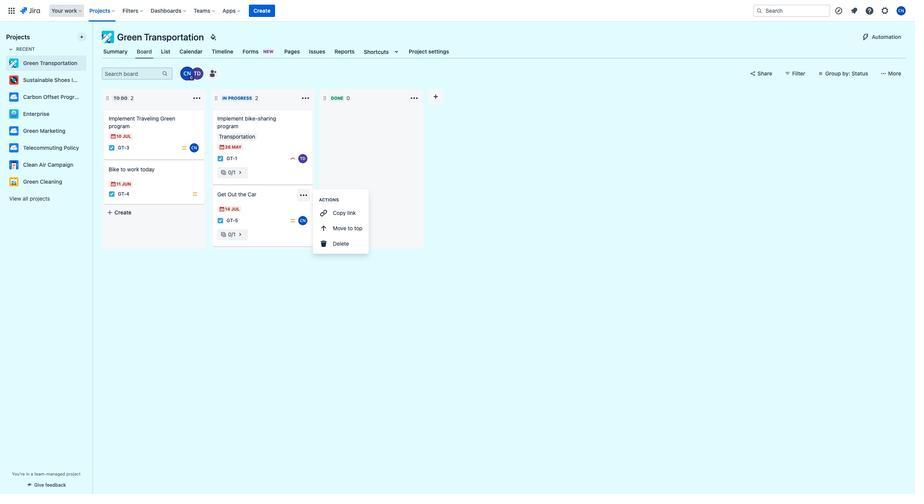 Task type: vqa. For each thing, say whether or not it's contained in the screenshot.
a
yes



Task type: locate. For each thing, give the bounding box(es) containing it.
2 program from the left
[[217, 123, 238, 129]]

green transportation link
[[6, 55, 83, 71]]

0 horizontal spatial 2
[[131, 95, 134, 101]]

gt- for 5
[[227, 218, 235, 224]]

create
[[254, 7, 271, 14], [114, 209, 131, 216]]

1 horizontal spatial implement
[[217, 115, 244, 122]]

apps button
[[220, 4, 244, 17]]

jul for 10 jul
[[123, 134, 131, 139]]

implement up 10 jul
[[109, 115, 135, 122]]

1 vertical spatial 1
[[233, 169, 236, 176]]

1 implement from the left
[[109, 115, 135, 122]]

policy
[[64, 145, 79, 151]]

jul
[[123, 134, 131, 139], [231, 207, 240, 212]]

gt-5 link
[[227, 218, 238, 224]]

gt- down 26 may
[[227, 156, 235, 162]]

medium image left copy link image on the top left of the page
[[290, 218, 296, 224]]

0 / 1 for program
[[228, 169, 236, 176]]

create down gt-4 link
[[114, 209, 131, 216]]

work left the today on the left of page
[[127, 166, 139, 173]]

column actions menu image
[[192, 94, 202, 103], [301, 94, 310, 103], [410, 94, 419, 103]]

green inside green marketing link
[[23, 128, 38, 134]]

copy link button
[[313, 205, 369, 221]]

projects up recent
[[6, 34, 30, 40]]

work
[[65, 7, 77, 14], [127, 166, 139, 173]]

calendar link
[[178, 45, 204, 59]]

green inside 'implement traveling green program'
[[160, 115, 175, 122]]

team-
[[34, 472, 46, 477]]

11 jun
[[116, 182, 131, 187]]

0 vertical spatial task image
[[109, 145, 115, 151]]

green up 'summary'
[[117, 32, 142, 42]]

2 vertical spatial 0
[[228, 231, 231, 238]]

view all projects
[[9, 195, 50, 202]]

task image down 10 july 2023 icon
[[109, 145, 115, 151]]

gt- down 11 jun
[[118, 191, 126, 197]]

program up 10
[[109, 123, 130, 129]]

0 / 1 down gt-5 link
[[228, 231, 236, 238]]

1 horizontal spatial jul
[[231, 207, 240, 212]]

marketing
[[40, 128, 65, 134]]

implement bike-sharing program
[[217, 115, 276, 129]]

show subtasks image for program
[[236, 168, 245, 177]]

1 vertical spatial to
[[348, 225, 353, 232]]

may
[[232, 145, 242, 150]]

program up "26"
[[217, 123, 238, 129]]

0 vertical spatial jul
[[123, 134, 131, 139]]

0 horizontal spatial to
[[121, 166, 126, 173]]

0 vertical spatial transportation
[[144, 32, 204, 42]]

0 right done
[[347, 95, 350, 101]]

0 horizontal spatial work
[[65, 7, 77, 14]]

get
[[217, 191, 226, 198]]

sustainable shoes initiative link
[[6, 72, 93, 88]]

card actions menu image
[[299, 191, 308, 200]]

1 horizontal spatial create button
[[249, 4, 275, 17]]

copy link image
[[319, 209, 328, 218]]

1 horizontal spatial program
[[217, 123, 238, 129]]

10 july 2023 image
[[110, 133, 116, 140]]

1 vertical spatial green transportation
[[23, 60, 77, 66]]

implement inside 'implement traveling green program'
[[109, 115, 135, 122]]

cara nguyen image for gt-3
[[190, 143, 199, 153]]

1 vertical spatial jul
[[231, 207, 240, 212]]

tariq douglas image
[[298, 154, 308, 163]]

column actions menu image left create column image
[[410, 94, 419, 103]]

show subtasks image down 5
[[236, 230, 245, 239]]

add to starred image
[[84, 59, 93, 68], [84, 76, 93, 85], [84, 109, 93, 119], [84, 126, 93, 136], [84, 143, 93, 153], [84, 160, 93, 170], [84, 177, 93, 187]]

add to starred image left 10 july 2023 icon
[[84, 126, 93, 136]]

show subtasks image
[[236, 168, 245, 177], [236, 230, 245, 239]]

in progress 2
[[222, 95, 258, 101]]

dashboards
[[151, 7, 181, 14]]

program inside 'implement traveling green program'
[[109, 123, 130, 129]]

0 vertical spatial green transportation
[[117, 32, 204, 42]]

cleaning
[[40, 178, 62, 185]]

add to starred image up add to starred image
[[84, 76, 93, 85]]

program for implement traveling green program
[[109, 123, 130, 129]]

2 horizontal spatial column actions menu image
[[410, 94, 419, 103]]

0 / 1
[[228, 169, 236, 176], [228, 231, 236, 238]]

0 down gt-5 link
[[228, 231, 231, 238]]

tab list containing board
[[97, 45, 911, 59]]

gt-4 link
[[118, 191, 129, 198]]

2 show subtasks image from the top
[[236, 230, 245, 239]]

1 down gt-5 link
[[233, 231, 236, 238]]

create button inside primary element
[[249, 4, 275, 17]]

tab list
[[97, 45, 911, 59]]

gt-1
[[227, 156, 237, 162]]

/ for car
[[231, 231, 233, 238]]

2 implement from the left
[[217, 115, 244, 122]]

you're in a team-managed project
[[12, 472, 81, 477]]

add to starred image for green transportation
[[84, 59, 93, 68]]

green transportation up sustainable shoes initiative link
[[23, 60, 77, 66]]

1 horizontal spatial create
[[254, 7, 271, 14]]

managed
[[46, 472, 65, 477]]

create right apps dropdown button
[[254, 7, 271, 14]]

/ for program
[[231, 169, 233, 176]]

clean
[[23, 161, 38, 168]]

task image down 11 june 2023 image
[[109, 191, 115, 197]]

add to starred image for enterprise
[[84, 109, 93, 119]]

0 vertical spatial work
[[65, 7, 77, 14]]

3 add to starred image from the top
[[84, 109, 93, 119]]

telecommuting
[[23, 145, 62, 151]]

1 show subtasks image from the top
[[236, 168, 245, 177]]

your
[[52, 7, 63, 14]]

1 vertical spatial /
[[231, 231, 233, 238]]

1 horizontal spatial transportation
[[144, 32, 204, 42]]

projects
[[30, 195, 50, 202]]

2 column actions menu image from the left
[[301, 94, 310, 103]]

green inside green transportation link
[[23, 60, 38, 66]]

1 down 'may'
[[235, 156, 237, 162]]

show subtasks image down gt-1 link
[[236, 168, 245, 177]]

column actions menu image down tariq douglas icon
[[192, 94, 202, 103]]

group
[[826, 70, 841, 77]]

in
[[222, 96, 227, 101]]

automation
[[872, 34, 901, 40]]

1 vertical spatial cara nguyen image
[[190, 143, 199, 153]]

create button right apps dropdown button
[[249, 4, 275, 17]]

2 0 / 1 from the top
[[228, 231, 236, 238]]

0 horizontal spatial medium image
[[192, 191, 198, 197]]

0 horizontal spatial column actions menu image
[[192, 94, 202, 103]]

0 horizontal spatial program
[[109, 123, 130, 129]]

2 right do
[[131, 95, 134, 101]]

work right your
[[65, 7, 77, 14]]

timeline
[[212, 48, 233, 55]]

medium image
[[192, 191, 198, 197], [290, 218, 296, 224]]

1 horizontal spatial projects
[[89, 7, 110, 14]]

0 down gt-1 link
[[228, 169, 231, 176]]

1 vertical spatial work
[[127, 166, 139, 173]]

your work button
[[49, 4, 85, 17]]

1 add to starred image from the top
[[84, 59, 93, 68]]

1 vertical spatial create
[[114, 209, 131, 216]]

add to starred image
[[84, 92, 93, 102]]

1 0 / 1 from the top
[[228, 169, 236, 176]]

dashboards button
[[148, 4, 189, 17]]

add to starred image left 'bike'
[[84, 160, 93, 170]]

implement for implement traveling green program
[[109, 115, 135, 122]]

transportation
[[144, 32, 204, 42], [40, 60, 77, 66]]

add to starred image for green marketing
[[84, 126, 93, 136]]

green down clean on the left top
[[23, 178, 38, 185]]

2 / from the top
[[231, 231, 233, 238]]

sidebar navigation image
[[84, 31, 101, 46]]

column actions menu image for in progress 2
[[301, 94, 310, 103]]

to
[[121, 166, 126, 173], [348, 225, 353, 232]]

1 vertical spatial show subtasks image
[[236, 230, 245, 239]]

gt- right task icon
[[227, 218, 235, 224]]

green transportation
[[117, 32, 204, 42], [23, 60, 77, 66]]

0 horizontal spatial green transportation
[[23, 60, 77, 66]]

done
[[331, 96, 344, 101]]

0 horizontal spatial jul
[[123, 134, 131, 139]]

0 for the
[[228, 231, 231, 238]]

green for "green cleaning" link
[[23, 178, 38, 185]]

jul right 10
[[123, 134, 131, 139]]

to right 'bike'
[[121, 166, 126, 173]]

11 june 2023 image
[[110, 181, 116, 187]]

create column image
[[431, 92, 441, 101]]

task image left gt-1 link
[[217, 156, 224, 162]]

0
[[347, 95, 350, 101], [228, 169, 231, 176], [228, 231, 231, 238]]

0 vertical spatial 0 / 1
[[228, 169, 236, 176]]

jul for 14 jul
[[231, 207, 240, 212]]

carbon offset program
[[23, 94, 82, 100]]

6 add to starred image from the top
[[84, 160, 93, 170]]

projects
[[89, 7, 110, 14], [6, 34, 30, 40]]

1 horizontal spatial 2
[[255, 95, 258, 101]]

0 horizontal spatial implement
[[109, 115, 135, 122]]

1 horizontal spatial column actions menu image
[[301, 94, 310, 103]]

1 vertical spatial transportation
[[40, 60, 77, 66]]

green down enterprise
[[23, 128, 38, 134]]

bike-
[[245, 115, 258, 122]]

to inside button
[[348, 225, 353, 232]]

green transportation up list
[[117, 32, 204, 42]]

1 program from the left
[[109, 123, 130, 129]]

filter
[[793, 70, 805, 77]]

0 vertical spatial create button
[[249, 4, 275, 17]]

cara nguyen image down calendar link
[[181, 67, 193, 80]]

1 down gt-1 link
[[233, 169, 236, 176]]

add to starred image up initiative
[[84, 59, 93, 68]]

top
[[354, 225, 363, 232]]

bike to work today
[[109, 166, 155, 173]]

0 / 1 for car
[[228, 231, 236, 238]]

traveling
[[136, 115, 159, 122]]

create button down '4'
[[102, 206, 206, 220]]

today
[[141, 166, 155, 173]]

green down recent
[[23, 60, 38, 66]]

green right 'traveling'
[[160, 115, 175, 122]]

projects button
[[87, 4, 118, 17]]

project settings link
[[407, 45, 451, 59]]

14 jul
[[225, 207, 240, 212]]

cara nguyen image
[[181, 67, 193, 80], [190, 143, 199, 153], [298, 216, 308, 225]]

project
[[66, 472, 81, 477]]

pages
[[284, 48, 300, 55]]

green for green transportation link
[[23, 60, 38, 66]]

green inside "green cleaning" link
[[23, 178, 38, 185]]

0 vertical spatial create
[[254, 7, 271, 14]]

in
[[26, 472, 30, 477]]

add to starred image left 11 june 2023 icon
[[84, 177, 93, 187]]

implement inside 'implement bike-sharing program'
[[217, 115, 244, 122]]

automation image
[[861, 32, 871, 42]]

program
[[109, 123, 130, 129], [217, 123, 238, 129]]

collapse recent projects image
[[6, 45, 15, 54]]

copy
[[333, 210, 346, 216]]

0 horizontal spatial projects
[[6, 34, 30, 40]]

task image
[[109, 145, 115, 151], [217, 156, 224, 162], [109, 191, 115, 197]]

jira image
[[20, 6, 40, 15], [20, 6, 40, 15]]

status
[[852, 70, 868, 77]]

done 0
[[331, 95, 350, 101]]

gt- down 10 jul
[[118, 145, 126, 151]]

gt-1 link
[[227, 155, 237, 162]]

2 right "progress"
[[255, 95, 258, 101]]

0 vertical spatial /
[[231, 169, 233, 176]]

give feedback
[[34, 483, 66, 488]]

feedback
[[45, 483, 66, 488]]

jul right 14
[[231, 207, 240, 212]]

show subtasks image for car
[[236, 230, 245, 239]]

view
[[9, 195, 21, 202]]

7 add to starred image from the top
[[84, 177, 93, 187]]

share
[[758, 70, 772, 77]]

sustainable
[[23, 77, 53, 83]]

1 vertical spatial projects
[[6, 34, 30, 40]]

0 vertical spatial projects
[[89, 7, 110, 14]]

projects up "sidebar navigation" icon
[[89, 7, 110, 14]]

5 add to starred image from the top
[[84, 143, 93, 153]]

to left top at the left top of the page
[[348, 225, 353, 232]]

4 add to starred image from the top
[[84, 126, 93, 136]]

list
[[161, 48, 170, 55]]

filters
[[123, 7, 138, 14]]

discover atlassian products image
[[834, 6, 844, 15]]

new
[[263, 49, 274, 54]]

column actions menu image left done
[[301, 94, 310, 103]]

0 / 1 down gt-1 link
[[228, 169, 236, 176]]

2 vertical spatial 1
[[233, 231, 236, 238]]

create project image
[[79, 34, 85, 40]]

notifications image
[[850, 6, 859, 15]]

project settings
[[409, 48, 449, 55]]

2 add to starred image from the top
[[84, 76, 93, 85]]

add to starred image right policy
[[84, 143, 93, 153]]

0 horizontal spatial create button
[[102, 206, 206, 220]]

implement left bike-
[[217, 115, 244, 122]]

2 for in progress 2
[[255, 95, 258, 101]]

1 vertical spatial medium image
[[290, 218, 296, 224]]

1
[[235, 156, 237, 162], [233, 169, 236, 176], [233, 231, 236, 238]]

1 horizontal spatial work
[[127, 166, 139, 173]]

1 vertical spatial 0 / 1
[[228, 231, 236, 238]]

transportation up list
[[144, 32, 204, 42]]

by:
[[843, 70, 850, 77]]

telecommuting policy
[[23, 145, 79, 151]]

column actions menu image for to do 2
[[192, 94, 202, 103]]

1 horizontal spatial to
[[348, 225, 353, 232]]

0 vertical spatial show subtasks image
[[236, 168, 245, 177]]

/ down gt-5 link
[[231, 231, 233, 238]]

add to starred image for telecommuting policy
[[84, 143, 93, 153]]

26 may 2023 image
[[219, 144, 225, 150], [219, 144, 225, 150]]

1 / from the top
[[231, 169, 233, 176]]

banner
[[0, 0, 915, 22]]

0 vertical spatial to
[[121, 166, 126, 173]]

program inside 'implement bike-sharing program'
[[217, 123, 238, 129]]

add to starred image down add to starred image
[[84, 109, 93, 119]]

2 vertical spatial cara nguyen image
[[298, 216, 308, 225]]

1 vertical spatial 0
[[228, 169, 231, 176]]

implement for implement bike-sharing program
[[217, 115, 244, 122]]

2 2 from the left
[[255, 95, 258, 101]]

1 for program
[[233, 169, 236, 176]]

1 column actions menu image from the left
[[192, 94, 202, 103]]

list link
[[160, 45, 172, 59]]

cara nguyen image left move to top icon
[[298, 216, 308, 225]]

banner containing your work
[[0, 0, 915, 22]]

cara nguyen image right medium icon
[[190, 143, 199, 153]]

transportation up sustainable shoes initiative
[[40, 60, 77, 66]]

medium image left the "get"
[[192, 191, 198, 197]]

delete image
[[319, 239, 328, 249]]

1 2 from the left
[[131, 95, 134, 101]]

/ down gt-1 link
[[231, 169, 233, 176]]

2 vertical spatial task image
[[109, 191, 115, 197]]



Task type: describe. For each thing, give the bounding box(es) containing it.
campaign
[[48, 161, 73, 168]]

task image for bike to work today
[[109, 191, 115, 197]]

1 vertical spatial create button
[[102, 206, 206, 220]]

jun
[[122, 182, 131, 187]]

Search field
[[753, 4, 831, 17]]

car
[[248, 191, 257, 198]]

delete
[[333, 240, 349, 247]]

all
[[23, 195, 28, 202]]

Search board text field
[[103, 68, 161, 79]]

reports
[[335, 48, 355, 55]]

gt-4
[[118, 191, 129, 197]]

gt-5
[[227, 218, 238, 224]]

more button
[[876, 67, 906, 80]]

shoes
[[54, 77, 70, 83]]

set background color image
[[209, 32, 218, 42]]

board
[[137, 48, 152, 55]]

issues link
[[308, 45, 327, 59]]

project
[[409, 48, 427, 55]]

shortcuts
[[364, 48, 389, 55]]

projects inside dropdown button
[[89, 7, 110, 14]]

forms
[[243, 48, 259, 55]]

more
[[888, 70, 901, 77]]

1 for car
[[233, 231, 236, 238]]

move
[[333, 225, 346, 232]]

1 horizontal spatial medium image
[[290, 218, 296, 224]]

0 vertical spatial medium image
[[192, 191, 198, 197]]

you're
[[12, 472, 25, 477]]

green marketing
[[23, 128, 65, 134]]

14 july 2023 image
[[219, 206, 225, 212]]

sustainable shoes initiative
[[23, 77, 93, 83]]

0 horizontal spatial create
[[114, 209, 131, 216]]

green marketing link
[[6, 123, 83, 139]]

2 for to do 2
[[131, 95, 134, 101]]

26
[[225, 145, 231, 150]]

4
[[126, 191, 129, 197]]

search image
[[757, 8, 763, 14]]

0 for sharing
[[228, 169, 231, 176]]

11 june 2023 image
[[110, 181, 116, 187]]

clean air campaign
[[23, 161, 73, 168]]

add to starred image for clean air campaign
[[84, 160, 93, 170]]

summary link
[[102, 45, 129, 59]]

actions
[[319, 197, 339, 202]]

0 horizontal spatial transportation
[[40, 60, 77, 66]]

tariq douglas image
[[191, 67, 203, 80]]

primary element
[[5, 0, 753, 21]]

filters button
[[120, 4, 146, 17]]

green cleaning
[[23, 178, 62, 185]]

a
[[31, 472, 33, 477]]

5
[[235, 218, 238, 224]]

add to starred image for sustainable shoes initiative
[[84, 76, 93, 85]]

move to top button
[[313, 221, 369, 236]]

carbon offset program link
[[6, 89, 83, 105]]

air
[[39, 161, 46, 168]]

teams button
[[191, 4, 218, 17]]

to for move
[[348, 225, 353, 232]]

green for green marketing link
[[23, 128, 38, 134]]

your profile and settings image
[[897, 6, 906, 15]]

1 vertical spatial task image
[[217, 156, 224, 162]]

14
[[225, 207, 230, 212]]

11
[[116, 182, 121, 187]]

green cleaning link
[[6, 174, 83, 190]]

task image for implement traveling green program
[[109, 145, 115, 151]]

the
[[238, 191, 246, 198]]

10
[[116, 134, 122, 139]]

gt- for 3
[[118, 145, 126, 151]]

high image
[[290, 156, 296, 162]]

3 column actions menu image from the left
[[410, 94, 419, 103]]

offset
[[43, 94, 59, 100]]

pages link
[[283, 45, 301, 59]]

copy link
[[333, 210, 356, 216]]

0 vertical spatial 1
[[235, 156, 237, 162]]

to
[[114, 96, 120, 101]]

out
[[228, 191, 237, 198]]

actions group
[[313, 189, 369, 254]]

settings image
[[881, 6, 890, 15]]

progress
[[228, 96, 252, 101]]

reports link
[[333, 45, 356, 59]]

bike
[[109, 166, 119, 173]]

move to top image
[[319, 224, 328, 233]]

to do 2
[[114, 95, 134, 101]]

teams
[[194, 7, 210, 14]]

14 july 2023 image
[[219, 206, 225, 212]]

give feedback button
[[22, 479, 71, 492]]

add people image
[[208, 69, 217, 78]]

issues
[[309, 48, 325, 55]]

create inside primary element
[[254, 7, 271, 14]]

program for implement bike-sharing program
[[217, 123, 238, 129]]

task image
[[217, 218, 224, 224]]

do
[[121, 96, 127, 101]]

gt- for 4
[[118, 191, 126, 197]]

initiative
[[72, 77, 93, 83]]

to for bike
[[121, 166, 126, 173]]

1 horizontal spatial green transportation
[[117, 32, 204, 42]]

calendar
[[180, 48, 203, 55]]

appswitcher icon image
[[7, 6, 16, 15]]

10 july 2023 image
[[110, 133, 116, 140]]

add to starred image for green cleaning
[[84, 177, 93, 187]]

3
[[126, 145, 129, 151]]

work inside your work dropdown button
[[65, 7, 77, 14]]

help image
[[865, 6, 874, 15]]

shortcuts button
[[362, 45, 403, 59]]

gt- for 1
[[227, 156, 235, 162]]

move to top
[[333, 225, 363, 232]]

enterprise
[[23, 111, 49, 117]]

26 may
[[225, 145, 242, 150]]

cara nguyen image for gt-5
[[298, 216, 308, 225]]

apps
[[223, 7, 236, 14]]

10 jul
[[116, 134, 131, 139]]

summary
[[103, 48, 128, 55]]

medium image
[[181, 145, 187, 151]]

link
[[347, 210, 356, 216]]

0 vertical spatial cara nguyen image
[[181, 67, 193, 80]]

0 vertical spatial 0
[[347, 95, 350, 101]]



